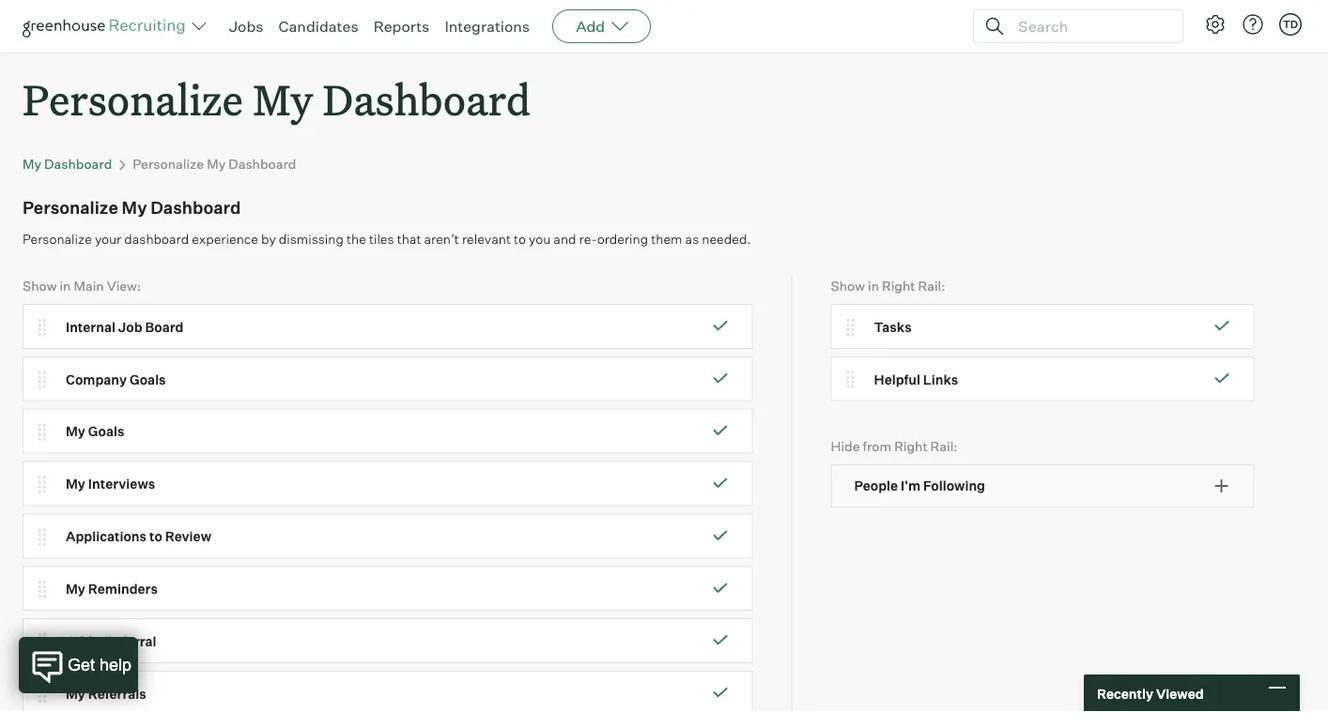 Task type: describe. For each thing, give the bounding box(es) containing it.
by
[[261, 231, 276, 247]]

re-
[[579, 231, 597, 247]]

hide from right rail:
[[831, 438, 958, 455]]

candidates link
[[279, 17, 359, 36]]

aren't
[[424, 231, 459, 247]]

reports
[[374, 17, 430, 36]]

reminders
[[88, 581, 158, 598]]

my dashboard link
[[23, 156, 112, 173]]

goals for my goals
[[88, 424, 124, 440]]

my dashboard
[[23, 156, 112, 173]]

you
[[529, 231, 551, 247]]

0 vertical spatial personalize my dashboard
[[23, 71, 531, 127]]

dashboard down the reports link
[[323, 71, 531, 127]]

your
[[95, 231, 121, 247]]

show for show in right rail:
[[831, 278, 865, 294]]

in for main
[[60, 278, 71, 294]]

experience
[[192, 231, 258, 247]]

i'm
[[901, 478, 921, 495]]

dashboard up your
[[44, 156, 112, 173]]

internal job board
[[66, 319, 184, 335]]

td
[[1283, 18, 1298, 31]]

view:
[[107, 278, 141, 294]]

reports link
[[374, 17, 430, 36]]

applications
[[66, 529, 147, 545]]

job
[[118, 319, 142, 335]]

my reminders
[[66, 581, 158, 598]]

referral
[[105, 634, 157, 650]]

tiles
[[369, 231, 394, 247]]

dashboard
[[124, 231, 189, 247]]

a
[[95, 634, 103, 650]]

main
[[74, 278, 104, 294]]

ordering
[[597, 231, 648, 247]]

dismissing
[[279, 231, 344, 247]]

following
[[923, 478, 985, 495]]

greenhouse recruiting image
[[23, 15, 192, 38]]

personalize your dashboard experience by dismissing the tiles that aren't relevant to you and re-ordering them as needed.
[[23, 231, 751, 247]]

right for in
[[882, 278, 915, 294]]

dashboard up experience in the top of the page
[[151, 197, 241, 218]]

my goals
[[66, 424, 124, 440]]

rail: for hide from right rail:
[[931, 438, 958, 455]]

personalize left your
[[23, 231, 92, 247]]

board
[[145, 319, 184, 335]]

hide
[[831, 438, 860, 455]]

relevant
[[462, 231, 511, 247]]

integrations link
[[445, 17, 530, 36]]



Task type: locate. For each thing, give the bounding box(es) containing it.
2 vertical spatial personalize my dashboard
[[23, 197, 241, 218]]

personalize my dashboard up experience in the top of the page
[[133, 156, 296, 173]]

integrations
[[445, 17, 530, 36]]

td button
[[1276, 9, 1306, 39]]

show in main view:
[[23, 278, 141, 294]]

and
[[554, 231, 576, 247]]

personalize
[[23, 71, 243, 127], [133, 156, 204, 173], [23, 197, 118, 218], [23, 231, 92, 247]]

1 vertical spatial to
[[149, 529, 162, 545]]

my
[[253, 71, 313, 127], [23, 156, 41, 173], [207, 156, 226, 173], [122, 197, 147, 218], [66, 424, 85, 440], [66, 476, 85, 493], [66, 581, 85, 598], [66, 686, 85, 703]]

goals right company
[[130, 371, 166, 388]]

personalize my dashboard down jobs link
[[23, 71, 531, 127]]

needed.
[[702, 231, 751, 247]]

1 vertical spatial add
[[66, 634, 92, 650]]

1 horizontal spatial in
[[868, 278, 879, 294]]

personalize my dashboard
[[23, 71, 531, 127], [133, 156, 296, 173], [23, 197, 241, 218]]

1 horizontal spatial to
[[514, 231, 526, 247]]

rail: for show in right rail:
[[918, 278, 945, 294]]

from
[[863, 438, 892, 455]]

personalize my dashboard up your
[[23, 197, 241, 218]]

add button
[[552, 9, 651, 43]]

0 vertical spatial rail:
[[918, 278, 945, 294]]

helpful links
[[874, 371, 958, 388]]

personalize down greenhouse recruiting image in the left of the page
[[23, 71, 243, 127]]

jobs link
[[229, 17, 264, 36]]

td button
[[1279, 13, 1302, 36]]

right for from
[[894, 438, 928, 455]]

0 horizontal spatial add
[[66, 634, 92, 650]]

personalize up "dashboard"
[[133, 156, 204, 173]]

2 in from the left
[[868, 278, 879, 294]]

internal
[[66, 319, 115, 335]]

them
[[651, 231, 682, 247]]

1 horizontal spatial goals
[[130, 371, 166, 388]]

2 show from the left
[[831, 278, 865, 294]]

rail:
[[918, 278, 945, 294], [931, 438, 958, 455]]

1 vertical spatial personalize my dashboard
[[133, 156, 296, 173]]

add for add
[[576, 17, 605, 36]]

recently
[[1097, 686, 1154, 702]]

goals up my interviews at the bottom left of the page
[[88, 424, 124, 440]]

dashboard
[[323, 71, 531, 127], [44, 156, 112, 173], [229, 156, 296, 173], [151, 197, 241, 218]]

0 horizontal spatial show
[[23, 278, 57, 294]]

1 horizontal spatial show
[[831, 278, 865, 294]]

personalize my dashboard link
[[133, 156, 296, 173]]

1 in from the left
[[60, 278, 71, 294]]

viewed
[[1156, 686, 1204, 702]]

in left main
[[60, 278, 71, 294]]

interviews
[[88, 476, 155, 493]]

my interviews
[[66, 476, 155, 493]]

right right from
[[894, 438, 928, 455]]

in up tasks
[[868, 278, 879, 294]]

goals for company goals
[[130, 371, 166, 388]]

configure image
[[1204, 13, 1227, 36]]

0 vertical spatial to
[[514, 231, 526, 247]]

0 vertical spatial goals
[[130, 371, 166, 388]]

in for right
[[868, 278, 879, 294]]

company goals
[[66, 371, 166, 388]]

applications to review
[[66, 529, 211, 545]]

0 horizontal spatial to
[[149, 529, 162, 545]]

1 horizontal spatial add
[[576, 17, 605, 36]]

personalize down my dashboard "link"
[[23, 197, 118, 218]]

goals
[[130, 371, 166, 388], [88, 424, 124, 440]]

recently viewed
[[1097, 686, 1204, 702]]

helpful
[[874, 371, 921, 388]]

right
[[882, 278, 915, 294], [894, 438, 928, 455]]

0 horizontal spatial goals
[[88, 424, 124, 440]]

as
[[685, 231, 699, 247]]

1 vertical spatial right
[[894, 438, 928, 455]]

Search text field
[[1014, 13, 1166, 40]]

referrals
[[88, 686, 146, 703]]

add
[[576, 17, 605, 36], [66, 634, 92, 650]]

add for add a referral
[[66, 634, 92, 650]]

right up tasks
[[882, 278, 915, 294]]

tasks
[[874, 319, 912, 335]]

my referrals
[[66, 686, 146, 703]]

in
[[60, 278, 71, 294], [868, 278, 879, 294]]

1 vertical spatial rail:
[[931, 438, 958, 455]]

show
[[23, 278, 57, 294], [831, 278, 865, 294]]

show in right rail:
[[831, 278, 945, 294]]

people i'm following
[[854, 478, 985, 495]]

to left you at the left of page
[[514, 231, 526, 247]]

company
[[66, 371, 127, 388]]

to
[[514, 231, 526, 247], [149, 529, 162, 545]]

review
[[165, 529, 211, 545]]

0 vertical spatial add
[[576, 17, 605, 36]]

dashboard up by
[[229, 156, 296, 173]]

1 vertical spatial goals
[[88, 424, 124, 440]]

jobs
[[229, 17, 264, 36]]

candidates
[[279, 17, 359, 36]]

links
[[923, 371, 958, 388]]

show for show in main view:
[[23, 278, 57, 294]]

0 vertical spatial right
[[882, 278, 915, 294]]

1 show from the left
[[23, 278, 57, 294]]

add inside add popup button
[[576, 17, 605, 36]]

the
[[347, 231, 366, 247]]

to left review
[[149, 529, 162, 545]]

that
[[397, 231, 421, 247]]

people
[[854, 478, 898, 495]]

add a referral
[[66, 634, 157, 650]]

0 horizontal spatial in
[[60, 278, 71, 294]]



Task type: vqa. For each thing, say whether or not it's contained in the screenshot.
the leftmost Edit
no



